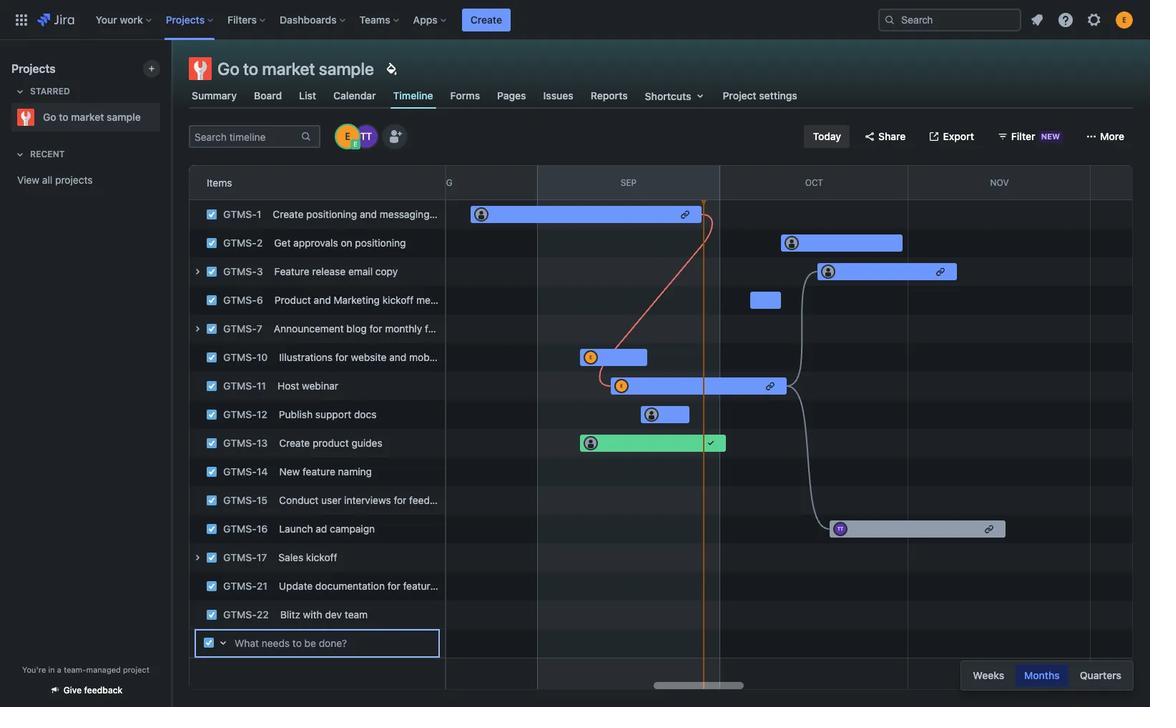 Task type: describe. For each thing, give the bounding box(es) containing it.
Search field
[[879, 8, 1022, 31]]

update documentation for feature update
[[279, 580, 471, 593]]

gtms-17
[[223, 552, 267, 564]]

1 vertical spatial kickoff
[[306, 552, 337, 564]]

list link
[[296, 83, 319, 109]]

nov
[[991, 177, 1010, 188]]

update
[[439, 580, 471, 593]]

1 vertical spatial positioning
[[355, 237, 406, 249]]

get
[[274, 237, 291, 249]]

2 horizontal spatial and
[[390, 351, 407, 364]]

ad
[[316, 523, 327, 535]]

1 horizontal spatial go to market sample
[[218, 59, 374, 79]]

1 horizontal spatial market
[[262, 59, 315, 79]]

gtms-16 link
[[223, 523, 268, 535]]

12
[[257, 409, 268, 421]]

feature
[[275, 266, 310, 278]]

launch
[[279, 523, 313, 535]]

team
[[345, 609, 368, 621]]

messaging
[[380, 208, 430, 220]]

approvals
[[294, 237, 338, 249]]

teams
[[360, 13, 391, 25]]

show child issues image for gtms-17
[[189, 550, 206, 567]]

terry turtle image
[[355, 125, 378, 148]]

gtms-17 link
[[223, 552, 267, 564]]

settings image
[[1087, 11, 1104, 28]]

remove from starred image
[[156, 109, 173, 126]]

recent
[[30, 149, 65, 160]]

gtms- for 21
[[223, 580, 257, 593]]

1
[[257, 208, 262, 220]]

14
[[257, 466, 268, 478]]

mobile
[[409, 351, 440, 364]]

issues
[[544, 89, 574, 102]]

dev
[[325, 609, 342, 621]]

show child issues image
[[189, 321, 206, 338]]

teams button
[[355, 8, 405, 31]]

gtms-3
[[223, 266, 263, 278]]

reports
[[591, 89, 628, 102]]

Search timeline text field
[[190, 127, 299, 147]]

task image for gtms-11
[[206, 381, 218, 392]]

aug
[[434, 177, 453, 188]]

gtms- for 13
[[223, 437, 257, 449]]

in
[[48, 666, 55, 675]]

task image for gtms-13
[[206, 438, 218, 449]]

gtms-7 link
[[223, 323, 263, 335]]

board
[[254, 89, 282, 102]]

give feedback button
[[41, 679, 131, 703]]

create for create positioning and messaging for new feature
[[273, 208, 304, 220]]

your profile and settings image
[[1117, 11, 1134, 28]]

gtms-21
[[223, 580, 268, 593]]

filter new
[[1012, 130, 1061, 142]]

timeline
[[393, 89, 433, 102]]

task image for gtms-10
[[206, 352, 218, 364]]

feedback inside button
[[84, 686, 123, 696]]

add people image
[[387, 128, 404, 145]]

gtms- for 2
[[223, 237, 257, 249]]

project
[[723, 89, 757, 102]]

announcement blog for monthly feature updates
[[274, 323, 498, 335]]

gtms-1 link
[[223, 208, 262, 220]]

oct
[[806, 177, 824, 188]]

task image for gtms-17
[[206, 553, 218, 564]]

conduct user interviews for feedback
[[279, 495, 452, 507]]

issues link
[[541, 83, 577, 109]]

gtms-1
[[223, 208, 262, 220]]

task image for gtms-12
[[206, 409, 218, 421]]

feature right new
[[470, 208, 503, 220]]

show child issues image for gtms-3
[[189, 263, 206, 281]]

eloisefrancis23 image
[[336, 125, 359, 148]]

your work button
[[91, 8, 157, 31]]

6
[[257, 294, 263, 306]]

gtms- for 3
[[223, 266, 257, 278]]

illustrations for website and mobile app
[[279, 351, 461, 364]]

gtms- for 16
[[223, 523, 257, 535]]

go to market sample inside go to market sample link
[[43, 111, 141, 123]]

gtms-11
[[223, 380, 266, 392]]

filters button
[[223, 8, 271, 31]]

go to market sample link
[[11, 103, 155, 132]]

1 vertical spatial sample
[[107, 111, 141, 123]]

months button
[[1016, 665, 1069, 688]]

app
[[443, 351, 461, 364]]

0 vertical spatial sample
[[319, 59, 374, 79]]

create positioning and messaging for new feature
[[273, 208, 503, 220]]

user
[[321, 495, 342, 507]]

0 vertical spatial go
[[218, 59, 240, 79]]

for right interviews
[[394, 495, 407, 507]]

22
[[257, 609, 269, 621]]

blitz
[[280, 609, 301, 621]]

list
[[299, 89, 316, 102]]

task image for gtms-14
[[206, 467, 218, 478]]

gtms- for 12
[[223, 409, 257, 421]]

create button
[[462, 8, 511, 31]]

sidebar navigation image
[[156, 57, 188, 86]]

managed
[[86, 666, 121, 675]]

11
[[257, 380, 266, 392]]

task image for gtms-6
[[206, 295, 218, 306]]

0 horizontal spatial market
[[71, 111, 104, 123]]

create project image
[[146, 63, 157, 74]]

What needs to be done? - Press the "Enter" key to submit or the "Escape" key to cancel. text field
[[235, 637, 429, 651]]

feature release email copy
[[275, 266, 398, 278]]

gtms- for 10
[[223, 351, 257, 364]]

publish
[[279, 409, 313, 421]]

0 vertical spatial kickoff
[[383, 294, 414, 306]]

0 vertical spatial feedback
[[410, 495, 452, 507]]

for right documentation
[[388, 580, 401, 593]]

projects inside projects popup button
[[166, 13, 205, 25]]

16
[[257, 523, 268, 535]]

collapse starred projects image
[[11, 83, 29, 100]]

gtms-22 link
[[223, 609, 269, 621]]

gtms- for 6
[[223, 294, 257, 306]]

gtms- for 22
[[223, 609, 257, 621]]

projects button
[[162, 8, 219, 31]]

gtms-16
[[223, 523, 268, 535]]

feature left "update" on the bottom left of the page
[[403, 580, 436, 593]]

view all projects link
[[11, 167, 160, 193]]

gtms-15
[[223, 495, 268, 507]]

interviews
[[344, 495, 391, 507]]

publish support docs
[[279, 409, 377, 421]]

share button
[[856, 125, 915, 148]]

view
[[17, 174, 39, 186]]

gtms-12 link
[[223, 409, 268, 421]]



Task type: locate. For each thing, give the bounding box(es) containing it.
6 gtms- from the top
[[223, 351, 257, 364]]

collapse recent projects image
[[11, 146, 29, 163]]

kickoff up monthly
[[383, 294, 414, 306]]

all
[[42, 174, 52, 186]]

task image left gtms-11
[[206, 381, 218, 392]]

blog
[[347, 323, 367, 335]]

0 vertical spatial positioning
[[306, 208, 357, 220]]

jira image
[[37, 11, 74, 28], [37, 11, 74, 28]]

primary element
[[9, 0, 879, 40]]

gtms- up the gtms-15 link
[[223, 466, 257, 478]]

search image
[[885, 14, 896, 25]]

12 gtms- from the top
[[223, 523, 257, 535]]

marketing
[[334, 294, 380, 306]]

go to market sample down starred
[[43, 111, 141, 123]]

product
[[313, 437, 349, 449]]

gtms- up gtms-17 link
[[223, 523, 257, 535]]

go down starred
[[43, 111, 56, 123]]

forms
[[451, 89, 480, 102]]

2 task image from the top
[[206, 238, 218, 249]]

market up list
[[262, 59, 315, 79]]

kickoff
[[383, 294, 414, 306], [306, 552, 337, 564]]

gtms- down gtms-2
[[223, 266, 257, 278]]

0 vertical spatial projects
[[166, 13, 205, 25]]

gtms- down gtms-6 "link"
[[223, 323, 257, 335]]

15 gtms- from the top
[[223, 609, 257, 621]]

go to market sample
[[218, 59, 374, 79], [43, 111, 141, 123]]

give
[[63, 686, 82, 696]]

host webinar
[[278, 380, 339, 392]]

apps button
[[409, 8, 452, 31]]

1 vertical spatial feedback
[[84, 686, 123, 696]]

1 vertical spatial show child issues image
[[189, 550, 206, 567]]

gtms-22
[[223, 609, 269, 621]]

project settings
[[723, 89, 798, 102]]

1 show child issues image from the top
[[189, 263, 206, 281]]

reports link
[[588, 83, 631, 109]]

new
[[1042, 132, 1061, 141], [279, 466, 300, 478]]

0 horizontal spatial and
[[314, 294, 331, 306]]

0 horizontal spatial sample
[[107, 111, 141, 123]]

and down release
[[314, 294, 331, 306]]

gtms-14 link
[[223, 466, 268, 478]]

create inside button
[[471, 13, 502, 25]]

1 horizontal spatial to
[[243, 59, 259, 79]]

banner
[[0, 0, 1151, 40]]

you're in a team-managed project
[[22, 666, 150, 675]]

gtms-15 link
[[223, 495, 268, 507]]

notifications image
[[1029, 11, 1046, 28]]

1 vertical spatial and
[[314, 294, 331, 306]]

5 task image from the top
[[206, 409, 218, 421]]

1 task image from the top
[[206, 209, 218, 220]]

gtms- for 7
[[223, 323, 257, 335]]

task image
[[206, 209, 218, 220], [206, 238, 218, 249], [206, 324, 218, 335], [206, 381, 218, 392], [206, 409, 218, 421], [206, 495, 218, 507], [206, 524, 218, 535], [206, 581, 218, 593], [206, 610, 218, 621]]

gtms- down gtms-1 link
[[223, 237, 257, 249]]

task image left gtms-2 link
[[206, 238, 218, 249]]

task image for gtms-3
[[206, 266, 218, 278]]

create right 1 at the left top
[[273, 208, 304, 220]]

more button
[[1078, 125, 1134, 148]]

1 gtms- from the top
[[223, 208, 257, 220]]

task image for gtms-15
[[206, 495, 218, 507]]

gtms- for 15
[[223, 495, 257, 507]]

task image for gtms-1
[[206, 209, 218, 220]]

new inside 'filter new'
[[1042, 132, 1061, 141]]

quarters
[[1081, 670, 1122, 682]]

view all projects
[[17, 174, 93, 186]]

positioning
[[306, 208, 357, 220], [355, 237, 406, 249]]

14 gtms- from the top
[[223, 580, 257, 593]]

create for create
[[471, 13, 502, 25]]

projects
[[55, 174, 93, 186]]

feature down meeting on the top of page
[[425, 323, 458, 335]]

0 vertical spatial new
[[1042, 132, 1061, 141]]

docs
[[354, 409, 377, 421]]

sales
[[279, 552, 304, 564]]

help image
[[1058, 11, 1075, 28]]

7 gtms- from the top
[[223, 380, 257, 392]]

gtms- for 11
[[223, 380, 257, 392]]

gtms-6 link
[[223, 294, 263, 306]]

release
[[312, 266, 346, 278]]

9 task image from the top
[[206, 610, 218, 621]]

show child issues image left gtms-3 link
[[189, 263, 206, 281]]

0 horizontal spatial projects
[[11, 62, 56, 75]]

for right the blog
[[370, 323, 383, 335]]

gtms- for 17
[[223, 552, 257, 564]]

starred
[[30, 86, 70, 97]]

calendar
[[334, 89, 376, 102]]

7 task image from the top
[[206, 524, 218, 535]]

0 vertical spatial to
[[243, 59, 259, 79]]

export button
[[921, 125, 983, 148]]

create right 'apps' "dropdown button"
[[471, 13, 502, 25]]

1 vertical spatial go
[[43, 111, 56, 123]]

task image left "gtms-21"
[[206, 581, 218, 593]]

and left the messaging
[[360, 208, 377, 220]]

gtms-2 link
[[223, 237, 263, 249]]

3 gtms- from the top
[[223, 266, 257, 278]]

1 vertical spatial create
[[273, 208, 304, 220]]

task image for gtms-2
[[206, 238, 218, 249]]

today button
[[805, 125, 850, 148]]

calendar link
[[331, 83, 379, 109]]

gtms-10
[[223, 351, 268, 364]]

meeting
[[417, 294, 454, 306]]

1 vertical spatial market
[[71, 111, 104, 123]]

9 gtms- from the top
[[223, 437, 257, 449]]

new right 14
[[279, 466, 300, 478]]

task image
[[206, 266, 218, 278], [206, 295, 218, 306], [206, 352, 218, 364], [206, 438, 218, 449], [206, 467, 218, 478], [206, 553, 218, 564], [203, 638, 215, 649]]

today
[[813, 130, 842, 142]]

your
[[96, 13, 117, 25]]

gtms-13
[[223, 437, 268, 449]]

0 vertical spatial market
[[262, 59, 315, 79]]

updates
[[461, 323, 498, 335]]

apps
[[413, 13, 438, 25]]

8 gtms- from the top
[[223, 409, 257, 421]]

gtms- down gtms-12
[[223, 437, 257, 449]]

sample left 'remove from starred' icon
[[107, 111, 141, 123]]

1 vertical spatial new
[[279, 466, 300, 478]]

task image for gtms-16
[[206, 524, 218, 535]]

1 horizontal spatial projects
[[166, 13, 205, 25]]

a
[[57, 666, 62, 675]]

gtms- up gtms-2
[[223, 208, 257, 220]]

summary
[[192, 89, 237, 102]]

sep
[[621, 177, 637, 188]]

gtms- for 1
[[223, 208, 257, 220]]

to up board
[[243, 59, 259, 79]]

shortcuts
[[645, 90, 692, 102]]

feature down product
[[303, 466, 336, 478]]

2 vertical spatial create
[[279, 437, 310, 449]]

task image left gtms-12
[[206, 409, 218, 421]]

gtms- up gtms-16 link
[[223, 495, 257, 507]]

0 horizontal spatial new
[[279, 466, 300, 478]]

0 horizontal spatial feedback
[[84, 686, 123, 696]]

tab list
[[180, 83, 1142, 109]]

0 vertical spatial and
[[360, 208, 377, 220]]

feedback down managed
[[84, 686, 123, 696]]

4 gtms- from the top
[[223, 294, 257, 306]]

show child issues image
[[189, 263, 206, 281], [189, 550, 206, 567]]

task image left the gtms-7
[[206, 324, 218, 335]]

10 gtms- from the top
[[223, 466, 257, 478]]

create for create product guides
[[279, 437, 310, 449]]

17
[[257, 552, 267, 564]]

1 horizontal spatial new
[[1042, 132, 1061, 141]]

gtms-3 link
[[223, 266, 263, 278]]

1 horizontal spatial and
[[360, 208, 377, 220]]

1 horizontal spatial sample
[[319, 59, 374, 79]]

project
[[123, 666, 150, 675]]

for left website
[[336, 351, 348, 364]]

0 horizontal spatial go to market sample
[[43, 111, 141, 123]]

0 vertical spatial create
[[471, 13, 502, 25]]

task image left "gtms-1"
[[206, 209, 218, 220]]

positioning up get approvals on positioning
[[306, 208, 357, 220]]

0 vertical spatial go to market sample
[[218, 59, 374, 79]]

create
[[471, 13, 502, 25], [273, 208, 304, 220], [279, 437, 310, 449]]

7
[[257, 323, 263, 335]]

8 task image from the top
[[206, 581, 218, 593]]

gtms- down gtms-11 link
[[223, 409, 257, 421]]

pages
[[498, 89, 527, 102]]

1 horizontal spatial kickoff
[[383, 294, 414, 306]]

0 horizontal spatial kickoff
[[306, 552, 337, 564]]

product
[[275, 294, 311, 306]]

and
[[360, 208, 377, 220], [314, 294, 331, 306], [390, 351, 407, 364]]

1 vertical spatial go to market sample
[[43, 111, 141, 123]]

set background color image
[[383, 60, 400, 77]]

gtms- up gtms-7 link
[[223, 294, 257, 306]]

gtms-
[[223, 208, 257, 220], [223, 237, 257, 249], [223, 266, 257, 278], [223, 294, 257, 306], [223, 323, 257, 335], [223, 351, 257, 364], [223, 380, 257, 392], [223, 409, 257, 421], [223, 437, 257, 449], [223, 466, 257, 478], [223, 495, 257, 507], [223, 523, 257, 535], [223, 552, 257, 564], [223, 580, 257, 593], [223, 609, 257, 621]]

2
[[257, 237, 263, 249]]

4 task image from the top
[[206, 381, 218, 392]]

gtms- down gtms-7 link
[[223, 351, 257, 364]]

product and marketing kickoff meeting
[[275, 294, 454, 306]]

0 vertical spatial show child issues image
[[189, 263, 206, 281]]

projects right work
[[166, 13, 205, 25]]

to down starred
[[59, 111, 68, 123]]

11 gtms- from the top
[[223, 495, 257, 507]]

21
[[257, 580, 268, 593]]

gtms- down gtms-17
[[223, 580, 257, 593]]

13 gtms- from the top
[[223, 552, 257, 564]]

0 horizontal spatial go
[[43, 111, 56, 123]]

gtms- down "gtms-21"
[[223, 609, 257, 621]]

go up summary
[[218, 59, 240, 79]]

shortcuts button
[[643, 83, 712, 109]]

1 vertical spatial to
[[59, 111, 68, 123]]

create down "publish"
[[279, 437, 310, 449]]

support
[[316, 409, 352, 421]]

feedback right interviews
[[410, 495, 452, 507]]

tab list containing timeline
[[180, 83, 1142, 109]]

gtms-13 link
[[223, 437, 268, 449]]

more
[[1101, 130, 1125, 142]]

for left new
[[433, 208, 445, 220]]

with
[[303, 609, 323, 621]]

task image left the gtms-15 link
[[206, 495, 218, 507]]

0 horizontal spatial to
[[59, 111, 68, 123]]

go to market sample up list
[[218, 59, 374, 79]]

gtms- for 14
[[223, 466, 257, 478]]

banner containing your work
[[0, 0, 1151, 40]]

positioning up copy
[[355, 237, 406, 249]]

2 vertical spatial and
[[390, 351, 407, 364]]

items
[[207, 176, 232, 189]]

3 task image from the top
[[206, 324, 218, 335]]

gtms-14
[[223, 466, 268, 478]]

2 show child issues image from the top
[[189, 550, 206, 567]]

new
[[448, 208, 467, 220]]

projects up collapse starred projects image
[[11, 62, 56, 75]]

months
[[1025, 670, 1061, 682]]

conduct
[[279, 495, 319, 507]]

gtms-10 link
[[223, 351, 268, 364]]

gtms-7
[[223, 323, 263, 335]]

quarters button
[[1072, 665, 1131, 688]]

gtms- up "gtms-21"
[[223, 552, 257, 564]]

task image for gtms-7
[[206, 324, 218, 335]]

documentation
[[316, 580, 385, 593]]

board link
[[251, 83, 285, 109]]

2 gtms- from the top
[[223, 237, 257, 249]]

your work
[[96, 13, 143, 25]]

15
[[257, 495, 268, 507]]

6 task image from the top
[[206, 495, 218, 507]]

new feature naming
[[279, 466, 372, 478]]

gtms-21 link
[[223, 580, 268, 593]]

to
[[243, 59, 259, 79], [59, 111, 68, 123]]

5 gtms- from the top
[[223, 323, 257, 335]]

settings
[[760, 89, 798, 102]]

1 horizontal spatial feedback
[[410, 495, 452, 507]]

task image for gtms-22
[[206, 610, 218, 621]]

market up view all projects link
[[71, 111, 104, 123]]

1 horizontal spatial go
[[218, 59, 240, 79]]

show child issues image left gtms-17
[[189, 550, 206, 567]]

create product guides
[[279, 437, 383, 449]]

task image left gtms-16 link
[[206, 524, 218, 535]]

dashboards
[[280, 13, 337, 25]]

task image for gtms-21
[[206, 581, 218, 593]]

and left mobile
[[390, 351, 407, 364]]

kickoff down ad
[[306, 552, 337, 564]]

sample up the calendar
[[319, 59, 374, 79]]

appswitcher icon image
[[13, 11, 30, 28]]

1 vertical spatial projects
[[11, 62, 56, 75]]

task image left gtms-22
[[206, 610, 218, 621]]

gtms- up gtms-12
[[223, 380, 257, 392]]

new right filter
[[1042, 132, 1061, 141]]



Task type: vqa. For each thing, say whether or not it's contained in the screenshot.


